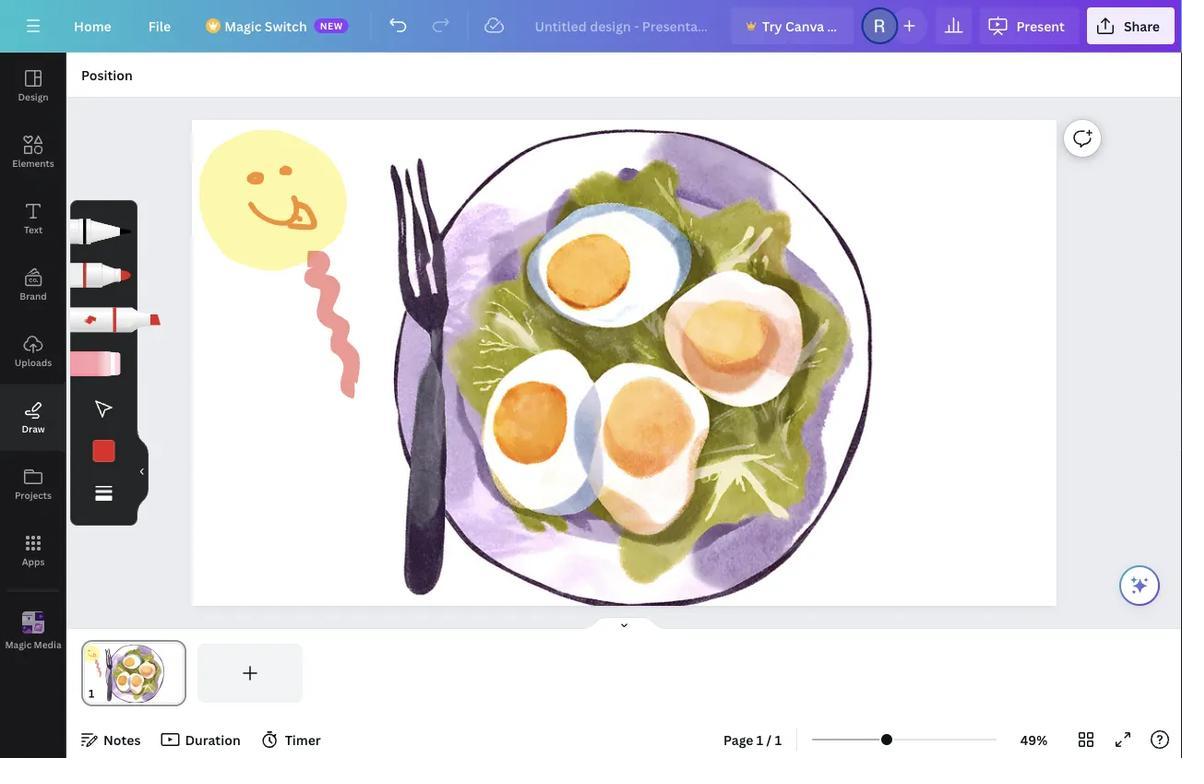 Task type: describe. For each thing, give the bounding box(es) containing it.
try canva pro button
[[731, 7, 854, 44]]

magic for magic media
[[5, 639, 32, 651]]

magic switch
[[224, 17, 307, 35]]

file
[[148, 17, 171, 35]]

pro
[[827, 17, 849, 35]]

switch
[[265, 17, 307, 35]]

page 1 / 1
[[724, 731, 782, 749]]

2 1 from the left
[[775, 731, 782, 749]]

present button
[[980, 7, 1080, 44]]

side panel tab list
[[0, 53, 66, 665]]

brand button
[[0, 252, 66, 318]]

try canva pro
[[762, 17, 849, 35]]

brand
[[20, 290, 47, 302]]

timer
[[285, 731, 321, 749]]

new
[[320, 19, 343, 32]]

elements
[[12, 157, 54, 169]]

Page title text field
[[102, 685, 110, 703]]

elements button
[[0, 119, 66, 185]]

uploads
[[15, 356, 52, 369]]

apps button
[[0, 518, 66, 584]]

text
[[24, 223, 43, 236]]

apps
[[22, 556, 45, 568]]

canva
[[785, 17, 824, 35]]

text button
[[0, 185, 66, 252]]

#e7191f image
[[93, 440, 115, 462]]

present
[[1016, 17, 1065, 35]]

try
[[762, 17, 782, 35]]

canva assistant image
[[1129, 575, 1151, 597]]

duration
[[185, 731, 241, 749]]

projects button
[[0, 451, 66, 518]]

49%
[[1020, 731, 1048, 749]]

draw
[[22, 423, 45, 435]]



Task type: locate. For each thing, give the bounding box(es) containing it.
magic media button
[[0, 599, 66, 665]]

hide pages image
[[580, 616, 669, 631]]

magic left media
[[5, 639, 32, 651]]

1 right /
[[775, 731, 782, 749]]

position button
[[74, 60, 140, 90]]

position
[[81, 66, 133, 84]]

draw button
[[0, 385, 66, 451]]

projects
[[15, 489, 52, 502]]

media
[[34, 639, 61, 651]]

notes
[[103, 731, 141, 749]]

Design title text field
[[520, 7, 724, 44]]

0 horizontal spatial 1
[[757, 731, 763, 749]]

share
[[1124, 17, 1160, 35]]

1
[[757, 731, 763, 749], [775, 731, 782, 749]]

notes button
[[74, 725, 148, 755]]

hide image
[[137, 428, 149, 516]]

magic left switch at the top left of the page
[[224, 17, 262, 35]]

1 horizontal spatial magic
[[224, 17, 262, 35]]

magic inside button
[[5, 639, 32, 651]]

uploads button
[[0, 318, 66, 385]]

magic media
[[5, 639, 61, 651]]

1 vertical spatial magic
[[5, 639, 32, 651]]

design button
[[0, 53, 66, 119]]

49% button
[[1004, 725, 1064, 755]]

magic inside main menu bar
[[224, 17, 262, 35]]

1 left /
[[757, 731, 763, 749]]

1 horizontal spatial 1
[[775, 731, 782, 749]]

main menu bar
[[0, 0, 1182, 53]]

1 1 from the left
[[757, 731, 763, 749]]

magic
[[224, 17, 262, 35], [5, 639, 32, 651]]

/
[[767, 731, 772, 749]]

page 1 image
[[81, 644, 186, 703]]

file button
[[134, 7, 186, 44]]

0 vertical spatial magic
[[224, 17, 262, 35]]

design
[[18, 90, 48, 103]]

page
[[724, 731, 754, 749]]

magic for magic switch
[[224, 17, 262, 35]]

home
[[74, 17, 111, 35]]

#e7191f image
[[93, 440, 115, 462]]

0 horizontal spatial magic
[[5, 639, 32, 651]]

duration button
[[155, 725, 248, 755]]

timer button
[[255, 725, 328, 755]]

share button
[[1087, 7, 1175, 44]]

home link
[[59, 7, 126, 44]]



Task type: vqa. For each thing, say whether or not it's contained in the screenshot.
BEYOND
no



